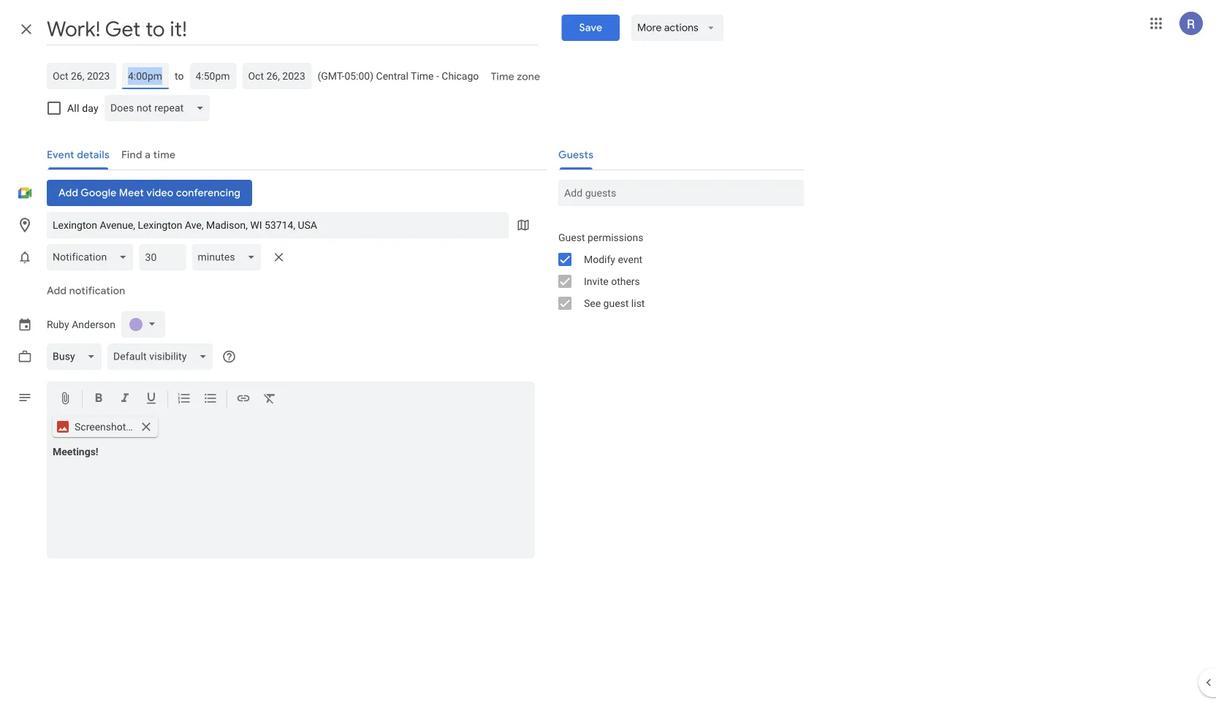 Task type: vqa. For each thing, say whether or not it's contained in the screenshot.
THE APRIL 4 "element"
no



Task type: locate. For each thing, give the bounding box(es) containing it.
group
[[547, 227, 804, 314]]

time zone
[[491, 70, 540, 83]]

more
[[638, 21, 662, 34]]

ruby
[[47, 319, 69, 331]]

05:00)
[[345, 70, 374, 82]]

time
[[411, 70, 434, 82], [491, 70, 514, 83]]

zone
[[517, 70, 540, 83]]

add notification button
[[41, 273, 131, 309]]

modify
[[584, 253, 616, 265]]

underline image
[[144, 391, 159, 408]]

all
[[67, 102, 79, 114]]

others
[[611, 275, 640, 287]]

group containing guest permissions
[[547, 227, 804, 314]]

1 horizontal spatial time
[[491, 70, 514, 83]]

time left zone
[[491, 70, 514, 83]]

time inside button
[[491, 70, 514, 83]]

notification
[[69, 284, 125, 298]]

meetings!
[[53, 446, 98, 458]]

Start time text field
[[128, 67, 163, 85]]

arrow_drop_down
[[705, 21, 718, 34]]

time left -
[[411, 70, 434, 82]]

italic image
[[118, 391, 132, 408]]

0 horizontal spatial time
[[411, 70, 434, 82]]

None field
[[104, 95, 216, 121], [47, 244, 139, 271], [192, 244, 267, 271], [47, 344, 107, 370], [107, 344, 219, 370], [104, 95, 216, 121], [47, 244, 139, 271], [192, 244, 267, 271], [47, 344, 107, 370], [107, 344, 219, 370]]

remove formatting image
[[263, 391, 277, 408]]

add
[[47, 284, 67, 298]]

(gmt-
[[318, 70, 345, 82]]

guest
[[559, 231, 585, 243]]

modify event
[[584, 253, 643, 265]]



Task type: describe. For each thing, give the bounding box(es) containing it.
time zone button
[[485, 64, 546, 90]]

permissions
[[588, 231, 644, 243]]

numbered list image
[[177, 391, 192, 408]]

Start date text field
[[53, 67, 110, 85]]

bold image
[[91, 391, 106, 408]]

Title text field
[[47, 13, 539, 45]]

save
[[579, 21, 603, 34]]

Guests text field
[[564, 180, 798, 206]]

-
[[437, 70, 439, 82]]

actions
[[665, 21, 699, 34]]

save button
[[562, 15, 620, 41]]

anderson
[[72, 319, 116, 331]]

add notification
[[47, 284, 125, 298]]

insert link image
[[236, 391, 251, 408]]

list
[[632, 297, 645, 309]]

ruby anderson
[[47, 319, 116, 331]]

End date text field
[[248, 67, 306, 85]]

more actions arrow_drop_down
[[638, 21, 718, 34]]

bulleted list image
[[203, 391, 218, 408]]

guest
[[604, 297, 629, 309]]

(gmt-05:00) central time - chicago
[[318, 70, 479, 82]]

central
[[376, 70, 409, 82]]

Minutes in advance for notification number field
[[145, 244, 180, 271]]

Description text field
[[47, 446, 535, 556]]

to
[[175, 70, 184, 82]]

all day
[[67, 102, 99, 114]]

30 minutes before element
[[47, 241, 291, 273]]

chicago
[[442, 70, 479, 82]]

event
[[618, 253, 643, 265]]

see guest list
[[584, 297, 645, 309]]

invite others
[[584, 275, 640, 287]]

see
[[584, 297, 601, 309]]

Location text field
[[53, 212, 503, 238]]

End time text field
[[196, 67, 231, 85]]

day
[[82, 102, 99, 114]]

guest permissions
[[559, 231, 644, 243]]

invite
[[584, 275, 609, 287]]

formatting options toolbar
[[47, 382, 535, 417]]



